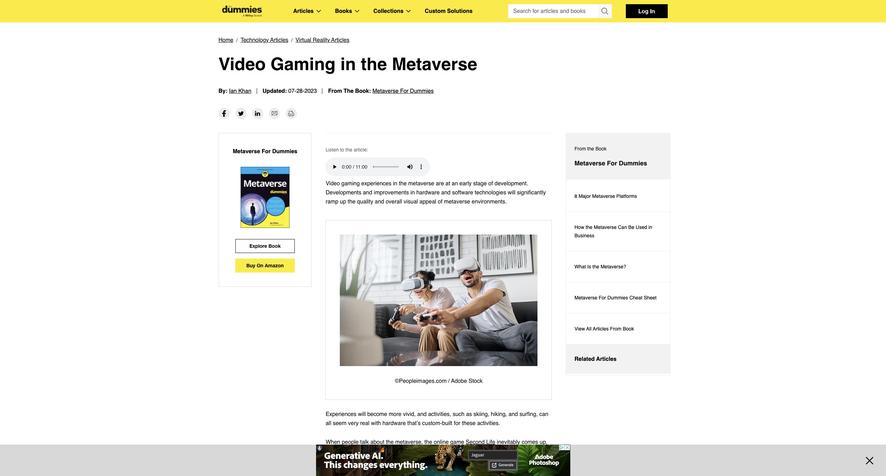 Task type: locate. For each thing, give the bounding box(es) containing it.
represent
[[437, 468, 461, 474]]

0 horizontal spatial real
[[360, 421, 370, 427]]

about
[[371, 440, 385, 446]]

will inside video gaming experiences in the metaverse are at an early stage of development. developments and improvements in hardware and software technologies will significantly ramp up the quality and overall visual appeal of metaverse environments.
[[508, 190, 516, 196]]

articles right reality
[[332, 37, 350, 43]]

articles right related
[[597, 357, 617, 363]]

metaverse
[[392, 54, 478, 74], [373, 88, 399, 94], [233, 149, 260, 155], [575, 160, 606, 167], [593, 194, 616, 199], [594, 225, 617, 230], [575, 295, 598, 301]]

advertisement region
[[566, 99, 671, 186], [316, 445, 571, 477]]

1 horizontal spatial metaverse
[[444, 199, 471, 205]]

create
[[394, 468, 409, 474]]

1 vertical spatial life
[[403, 449, 412, 455]]

1 vertical spatial real
[[439, 449, 449, 455]]

video
[[219, 54, 266, 74], [326, 181, 340, 187]]

life up the 'style'
[[487, 440, 496, 446]]

2 vertical spatial life
[[383, 468, 392, 474]]

0 horizontal spatial to
[[340, 147, 344, 153]]

in right used
[[649, 225, 653, 230]]

1 horizontal spatial real
[[439, 449, 449, 455]]

1 vertical spatial from
[[575, 146, 587, 152]]

by:
[[219, 88, 228, 94]]

2 horizontal spatial second
[[466, 440, 485, 446]]

0 horizontal spatial metaverse for dummies
[[233, 149, 298, 155]]

second down about
[[383, 449, 402, 455]]

the inside what is the metaverse? link
[[593, 264, 600, 270]]

0 vertical spatial game
[[451, 440, 465, 446]]

buy on amazon
[[247, 263, 284, 269]]

how the metaverse can be used in business
[[575, 225, 653, 239]]

in inside how the metaverse can be used in business
[[649, 225, 653, 230]]

1 horizontal spatial from
[[575, 146, 587, 152]]

metaverse for dummies cheat sheet
[[575, 295, 657, 301]]

business
[[575, 233, 595, 239]]

experiences
[[326, 412, 357, 418]]

0 vertical spatial real
[[360, 421, 370, 427]]

1 horizontal spatial hardware
[[417, 190, 440, 196]]

second life link
[[466, 440, 496, 446]]

and right quality
[[375, 199, 384, 205]]

second inside inevitably comes up, and with good reason. second life is the first real metaverse-style game.
[[383, 449, 402, 455]]

quality
[[357, 199, 374, 205]]

more
[[389, 412, 402, 418]]

platforms
[[617, 194, 638, 199]]

the
[[361, 54, 387, 74], [588, 146, 595, 152], [346, 147, 353, 153], [399, 181, 407, 187], [348, 199, 356, 205], [586, 225, 593, 230], [593, 264, 600, 270], [386, 440, 394, 446], [425, 440, 433, 446], [419, 449, 427, 455], [498, 468, 506, 474]]

talk
[[361, 440, 369, 446]]

1 vertical spatial video
[[326, 181, 340, 187]]

buy
[[247, 263, 256, 269]]

and down when
[[326, 449, 335, 455]]

comes
[[522, 440, 539, 446]]

game inside participants in second life create avatars to represent themselves in the game and
[[507, 468, 521, 474]]

for
[[454, 421, 461, 427]]

0 horizontal spatial hardware
[[383, 421, 406, 427]]

will inside experiences will become more vivid, and activities, such as skiing, hiking, and surfing, can all seem very real with hardware that's custom-built for these activities.
[[358, 412, 366, 418]]

second up the 'style'
[[466, 440, 485, 446]]

0 horizontal spatial book
[[269, 243, 281, 249]]

inevitably comes up, and with good reason. second life is the first real metaverse-style game.
[[326, 440, 548, 455]]

video inside video gaming experiences in the metaverse are at an early stage of development. developments and improvements in hardware and software technologies will significantly ramp up the quality and overall visual appeal of metaverse environments.
[[326, 181, 340, 187]]

0 vertical spatial life
[[487, 440, 496, 446]]

metaverse
[[409, 181, 435, 187], [444, 199, 471, 205]]

the
[[344, 88, 354, 94]]

1 vertical spatial to
[[431, 468, 435, 474]]

are
[[436, 181, 444, 187]]

hardware
[[417, 190, 440, 196], [383, 421, 406, 427]]

0 vertical spatial video
[[219, 54, 266, 74]]

1 horizontal spatial of
[[489, 181, 493, 187]]

1 horizontal spatial to
[[431, 468, 435, 474]]

dummies
[[410, 88, 434, 94], [272, 149, 298, 155], [620, 160, 648, 167], [608, 295, 629, 301]]

to right "avatars"
[[431, 468, 435, 474]]

hardware down more
[[383, 421, 406, 427]]

1 vertical spatial hardware
[[383, 421, 406, 427]]

what is the metaverse? link
[[567, 252, 671, 283]]

that's
[[408, 421, 421, 427]]

1 horizontal spatial game
[[507, 468, 521, 474]]

from
[[328, 88, 342, 94], [575, 146, 587, 152], [611, 327, 622, 332]]

second down reason.
[[363, 468, 382, 474]]

0 vertical spatial second
[[466, 440, 485, 446]]

video down technology at the top left of the page
[[219, 54, 266, 74]]

home
[[219, 37, 234, 43]]

and down comes
[[523, 468, 532, 474]]

will down development.
[[508, 190, 516, 196]]

0 vertical spatial with
[[371, 421, 381, 427]]

view
[[575, 327, 586, 332]]

and up 'that's'
[[418, 412, 427, 418]]

as
[[467, 412, 472, 418]]

home link
[[219, 36, 234, 45]]

1 horizontal spatial will
[[508, 190, 516, 196]]

will up very
[[358, 412, 366, 418]]

metaverse inside how the metaverse can be used in business
[[594, 225, 617, 230]]

the inside metaverse for dummies tab
[[588, 146, 595, 152]]

with down when
[[337, 449, 347, 455]]

metaverse for dummies tab
[[567, 134, 671, 180]]

0 vertical spatial book
[[596, 146, 607, 152]]

1 vertical spatial advertisement region
[[316, 445, 571, 477]]

skiing,
[[474, 412, 490, 418]]

1 vertical spatial second
[[383, 449, 402, 455]]

related articles
[[575, 357, 617, 363]]

these
[[462, 421, 476, 427]]

virtual reality articles link
[[296, 36, 350, 45]]

1 vertical spatial with
[[337, 449, 347, 455]]

1 vertical spatial of
[[438, 199, 443, 205]]

2023
[[305, 88, 317, 94]]

of up the technologies
[[489, 181, 493, 187]]

1 horizontal spatial life
[[403, 449, 412, 455]]

0 vertical spatial to
[[340, 147, 344, 153]]

hardware inside experiences will become more vivid, and activities, such as skiing, hiking, and surfing, can all seem very real with hardware that's custom-built for these activities.
[[383, 421, 406, 427]]

in right participants
[[357, 468, 361, 474]]

metaverse down the software at the right top of the page
[[444, 199, 471, 205]]

first
[[429, 449, 438, 455]]

real right very
[[360, 421, 370, 427]]

books
[[335, 8, 352, 14]]

the inside inevitably comes up, and with good reason. second life is the first real metaverse-style game.
[[419, 449, 427, 455]]

from inside metaverse for dummies tab
[[575, 146, 587, 152]]

1 vertical spatial will
[[358, 412, 366, 418]]

video up developments
[[326, 181, 340, 187]]

technology
[[241, 37, 269, 43]]

1 vertical spatial metaverse for dummies
[[575, 160, 648, 167]]

view all articles from book
[[575, 327, 635, 332]]

0 horizontal spatial metaverse
[[409, 181, 435, 187]]

1 vertical spatial metaverse
[[444, 199, 471, 205]]

0 vertical spatial hardware
[[417, 190, 440, 196]]

real inside inevitably comes up, and with good reason. second life is the first real metaverse-style game.
[[439, 449, 449, 455]]

the inside participants in second life create avatars to represent themselves in the game and
[[498, 468, 506, 474]]

what is the metaverse?
[[575, 264, 627, 270]]

to right listen
[[340, 147, 344, 153]]

0 horizontal spatial will
[[358, 412, 366, 418]]

1 vertical spatial book
[[269, 243, 281, 249]]

of right appeal
[[438, 199, 443, 205]]

0 horizontal spatial game
[[451, 440, 465, 446]]

0 horizontal spatial video
[[219, 54, 266, 74]]

cheat
[[630, 295, 643, 301]]

custom solutions link
[[425, 7, 473, 16]]

all
[[587, 327, 592, 332]]

in
[[651, 8, 656, 14]]

metaverse left the are
[[409, 181, 435, 187]]

activities.
[[478, 421, 501, 427]]

video gaming in the metaverse
[[219, 54, 478, 74]]

with inside inevitably comes up, and with good reason. second life is the first real metaverse-style game.
[[337, 449, 347, 455]]

related
[[575, 357, 595, 363]]

second
[[466, 440, 485, 446], [383, 449, 402, 455], [363, 468, 382, 474]]

group
[[508, 4, 612, 18]]

inevitably
[[497, 440, 521, 446]]

metaverse for dummies link
[[373, 88, 434, 94]]

appeal
[[420, 199, 437, 205]]

real down online
[[439, 449, 449, 455]]

hardware up appeal
[[417, 190, 440, 196]]

metaverse for dummies
[[233, 149, 298, 155], [575, 160, 648, 167]]

1 horizontal spatial book
[[596, 146, 607, 152]]

2 vertical spatial second
[[363, 468, 382, 474]]

2 horizontal spatial from
[[611, 327, 622, 332]]

0 horizontal spatial from
[[328, 88, 342, 94]]

life left is
[[403, 449, 412, 455]]

and up quality
[[363, 190, 373, 196]]

0 horizontal spatial second
[[363, 468, 382, 474]]

1 vertical spatial game
[[507, 468, 521, 474]]

game down inevitably
[[507, 468, 521, 474]]

real inside experiences will become more vivid, and activities, such as skiing, hiking, and surfing, can all seem very real with hardware that's custom-built for these activities.
[[360, 421, 370, 427]]

of
[[489, 181, 493, 187], [438, 199, 443, 205]]

and inside inevitably comes up, and with good reason. second life is the first real metaverse-style game.
[[326, 449, 335, 455]]

can
[[619, 225, 628, 230]]

1 horizontal spatial video
[[326, 181, 340, 187]]

stage
[[474, 181, 487, 187]]

0 horizontal spatial with
[[337, 449, 347, 455]]

life left create
[[383, 468, 392, 474]]

0 horizontal spatial life
[[383, 468, 392, 474]]

0 vertical spatial metaverse for dummies
[[233, 149, 298, 155]]

game up metaverse-
[[451, 440, 465, 446]]

book image image
[[241, 167, 290, 228]]

2 horizontal spatial life
[[487, 440, 496, 446]]

and right hiking,
[[509, 412, 518, 418]]

custom-
[[423, 421, 442, 427]]

log in link
[[626, 4, 668, 18]]

to inside participants in second life create avatars to represent themselves in the game and
[[431, 468, 435, 474]]

0 vertical spatial of
[[489, 181, 493, 187]]

is
[[588, 264, 592, 270]]

life inside inevitably comes up, and with good reason. second life is the first real metaverse-style game.
[[403, 449, 412, 455]]

from for from the book
[[575, 146, 587, 152]]

1 horizontal spatial with
[[371, 421, 381, 427]]

reason.
[[362, 449, 381, 455]]

0 vertical spatial from
[[328, 88, 342, 94]]

with down become
[[371, 421, 381, 427]]

software
[[453, 190, 474, 196]]

1 horizontal spatial second
[[383, 449, 402, 455]]

0 vertical spatial will
[[508, 190, 516, 196]]

©peopleimages.com / adobe stock
[[395, 379, 483, 385]]

people
[[342, 440, 359, 446]]

metaverse for dummies inside metaverse for dummies tab
[[575, 160, 648, 167]]

1 horizontal spatial metaverse for dummies
[[575, 160, 648, 167]]

book inside metaverse for dummies tab
[[596, 146, 607, 152]]

2 vertical spatial book
[[623, 327, 635, 332]]

stock
[[469, 379, 483, 385]]



Task type: describe. For each thing, give the bounding box(es) containing it.
how
[[575, 225, 585, 230]]

surfing,
[[520, 412, 538, 418]]

listen to the article:
[[326, 147, 368, 153]]

0 vertical spatial advertisement region
[[566, 99, 671, 186]]

up,
[[540, 440, 548, 446]]

significantly
[[518, 190, 546, 196]]

buy on amazon link
[[236, 259, 295, 273]]

experiences
[[362, 181, 392, 187]]

good
[[348, 449, 361, 455]]

updated: 07-28-2023
[[263, 88, 317, 94]]

gaming
[[342, 181, 360, 187]]

related articles button
[[567, 345, 671, 374]]

video gaming experiences in the metaverse are at an early stage of development. developments and improvements in hardware and software technologies will significantly ramp up the quality and overall visual appeal of metaverse environments.
[[326, 181, 546, 205]]

khan
[[239, 88, 252, 94]]

very
[[348, 421, 359, 427]]

in up improvements
[[393, 181, 398, 187]]

in right themselves
[[492, 468, 496, 474]]

video for video gaming experiences in the metaverse are at an early stage of development. developments and improvements in hardware and software technologies will significantly ramp up the quality and overall visual appeal of metaverse environments.
[[326, 181, 340, 187]]

2 vertical spatial from
[[611, 327, 622, 332]]

related articles tab
[[567, 345, 671, 374]]

experiences will become more vivid, and activities, such as skiing, hiking, and surfing, can all seem very real with hardware that's custom-built for these activities.
[[326, 412, 549, 427]]

hardware inside video gaming experiences in the metaverse are at an early stage of development. developments and improvements in hardware and software technologies will significantly ramp up the quality and overall visual appeal of metaverse environments.
[[417, 190, 440, 196]]

logo image
[[219, 5, 266, 17]]

2 horizontal spatial book
[[623, 327, 635, 332]]

developments
[[326, 190, 362, 196]]

open book categories image
[[355, 10, 360, 13]]

is
[[414, 449, 418, 455]]

technology articles link
[[241, 36, 289, 45]]

an
[[452, 181, 458, 187]]

such
[[453, 412, 465, 418]]

©peopleimages.com
[[395, 379, 447, 385]]

major
[[579, 194, 591, 199]]

from the book: metaverse for dummies
[[328, 88, 434, 94]]

technology articles
[[241, 37, 289, 43]]

adobe
[[451, 379, 468, 385]]

at
[[446, 181, 451, 187]]

early
[[460, 181, 472, 187]]

environments.
[[472, 199, 507, 205]]

articles right all in the bottom right of the page
[[593, 327, 609, 332]]

ian khan link
[[229, 88, 252, 94]]

video for video gaming in the metaverse
[[219, 54, 266, 74]]

overall
[[386, 199, 402, 205]]

all
[[326, 421, 332, 427]]

can
[[540, 412, 549, 418]]

from for from the book: metaverse for dummies
[[328, 88, 342, 94]]

built
[[442, 421, 453, 427]]

open collections list image
[[407, 10, 411, 13]]

solutions
[[448, 8, 473, 14]]

and inside participants in second life create avatars to represent themselves in the game and
[[523, 468, 532, 474]]

vivid,
[[403, 412, 416, 418]]

article:
[[354, 147, 368, 153]]

gaming
[[271, 54, 336, 74]]

explore book
[[250, 243, 281, 249]]

ramp
[[326, 199, 339, 205]]

on
[[257, 263, 264, 269]]

what
[[575, 264, 587, 270]]

development.
[[495, 181, 529, 187]]

amazon
[[265, 263, 284, 269]]

second inside participants in second life create avatars to represent themselves in the game and
[[363, 468, 382, 474]]

metaverse inside tab
[[575, 160, 606, 167]]

cookie consent banner dialog
[[0, 452, 887, 477]]

for inside tab
[[608, 160, 618, 167]]

metaverse for dummies tab list
[[566, 133, 671, 376]]

how the metaverse can be used in business link
[[567, 212, 671, 252]]

articles inside button
[[597, 357, 617, 363]]

online
[[434, 440, 449, 446]]

view all articles from book link
[[567, 314, 671, 345]]

when
[[326, 440, 341, 446]]

articles left the virtual
[[270, 37, 289, 43]]

become
[[368, 412, 388, 418]]

listen
[[326, 147, 339, 153]]

in up "the"
[[341, 54, 356, 74]]

improvements
[[374, 190, 409, 196]]

game.
[[491, 449, 507, 455]]

open article categories image
[[317, 10, 321, 13]]

book:
[[355, 88, 371, 94]]

and down "at"
[[442, 190, 451, 196]]

custom
[[425, 8, 446, 14]]

seem
[[333, 421, 347, 427]]

updated:
[[263, 88, 287, 94]]

articles left open article categories 'icon'
[[293, 8, 314, 14]]

metaverse?
[[601, 264, 627, 270]]

when people talk about the metaverse, the online game second life
[[326, 440, 496, 446]]

from the book
[[575, 146, 607, 152]]

0 horizontal spatial of
[[438, 199, 443, 205]]

collections
[[374, 8, 404, 14]]

metaverse for dummies cheat sheet link
[[567, 283, 671, 314]]

with inside experiences will become more vivid, and activities, such as skiing, hiking, and surfing, can all seem very real with hardware that's custom-built for these activities.
[[371, 421, 381, 427]]

0 vertical spatial metaverse
[[409, 181, 435, 187]]

Search for articles and books text field
[[508, 4, 599, 18]]

8
[[575, 194, 578, 199]]

metaverse-
[[450, 449, 478, 455]]

virtual reality articles
[[296, 37, 350, 43]]

log in
[[639, 8, 656, 14]]

8 major metaverse platforms
[[575, 194, 638, 199]]

explore book link
[[236, 239, 295, 253]]

life inside participants in second life create avatars to represent themselves in the game and
[[383, 468, 392, 474]]

be
[[629, 225, 635, 230]]

the inside how the metaverse can be used in business
[[586, 225, 593, 230]]

activities,
[[429, 412, 452, 418]]

/
[[449, 379, 450, 385]]

07-
[[289, 88, 297, 94]]

technologies
[[475, 190, 507, 196]]

visual
[[404, 199, 418, 205]]

in up visual
[[411, 190, 415, 196]]

metaverse,
[[396, 440, 423, 446]]

hiking,
[[491, 412, 508, 418]]

participants
[[326, 468, 355, 474]]

up
[[340, 199, 347, 205]]

explore
[[250, 243, 267, 249]]

dummies inside tab
[[620, 160, 648, 167]]



Task type: vqa. For each thing, say whether or not it's contained in the screenshot.
other data
no



